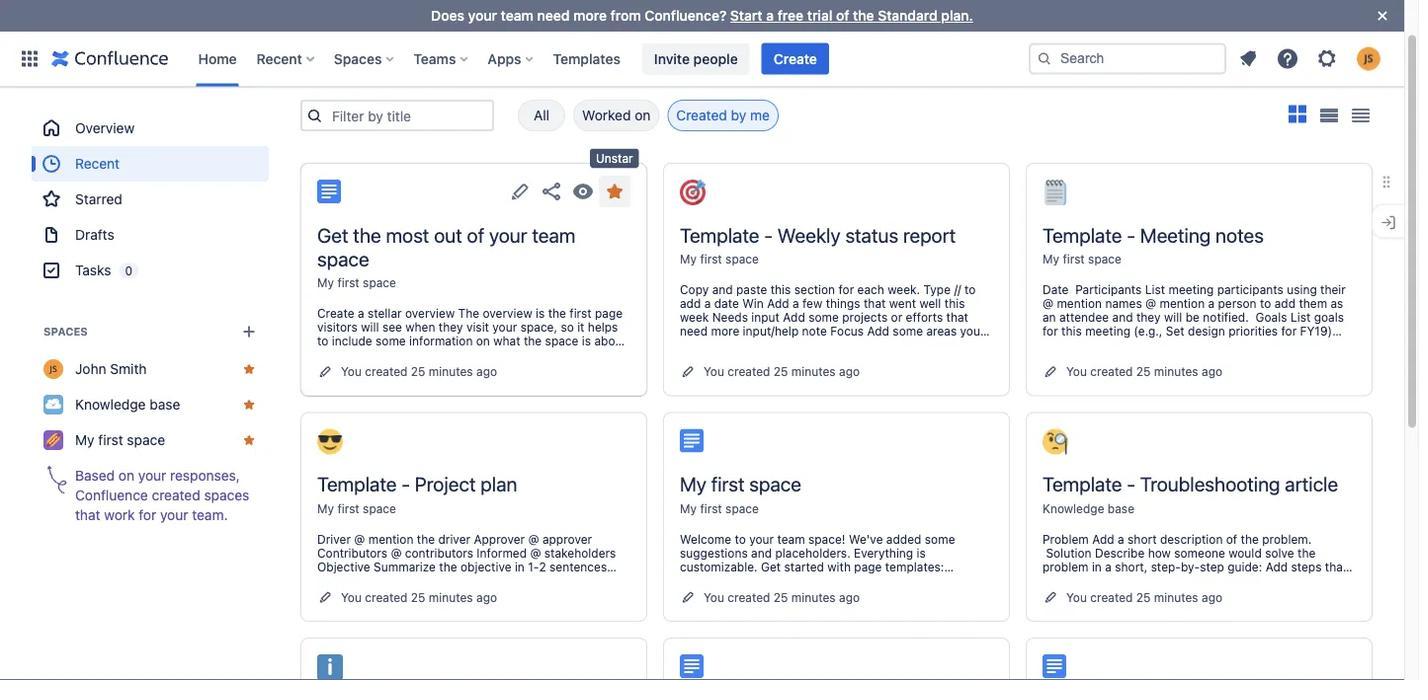 Task type: locate. For each thing, give the bounding box(es) containing it.
- left the project
[[401, 473, 410, 496]]

1 horizontal spatial base
[[1108, 502, 1135, 516]]

notes up the participants
[[1216, 223, 1264, 247]]

@ left will
[[1146, 297, 1156, 311]]

1 vertical spatial meeting
[[1085, 325, 1131, 339]]

my first space
[[75, 432, 165, 449]]

2 vertical spatial unstar this space image
[[241, 433, 257, 449]]

space
[[317, 247, 369, 270], [726, 253, 759, 266], [1088, 253, 1122, 266], [363, 276, 396, 290], [127, 432, 165, 449], [749, 473, 802, 496], [363, 502, 396, 516], [726, 502, 759, 516]]

1 horizontal spatial items
[[1262, 352, 1293, 366]]

ago for troubleshooting
[[1202, 591, 1223, 605]]

template for template - weekly status report
[[680, 223, 759, 247]]

1 vertical spatial the
[[353, 223, 381, 247]]

my first space link
[[680, 253, 759, 266], [1043, 253, 1122, 266], [317, 276, 396, 290], [32, 423, 269, 459], [317, 502, 396, 516], [680, 502, 759, 516]]

minutes for space
[[791, 591, 836, 605]]

on right loop on the bottom of the page
[[1211, 366, 1225, 380]]

knowledge base link
[[32, 387, 269, 423], [1043, 502, 1135, 516]]

on inside button
[[635, 107, 651, 124]]

spaces
[[334, 50, 382, 67], [43, 326, 88, 339]]

page image
[[680, 655, 704, 679], [1043, 655, 1066, 679]]

minutes for most
[[429, 365, 473, 379]]

2 unstar this space image from the top
[[241, 397, 257, 413]]

0 vertical spatial list
[[1145, 283, 1165, 297]]

discussion
[[1126, 352, 1185, 366]]

minutes for weekly
[[791, 365, 836, 379]]

as
[[1331, 297, 1344, 311]]

item
[[1178, 339, 1203, 352]]

global element
[[12, 31, 1029, 86]]

1 horizontal spatial @
[[1146, 297, 1156, 311]]

1 unstar this space image from the top
[[241, 362, 257, 378]]

tab list
[[494, 100, 779, 131]]

1 vertical spatial notes
[[1043, 352, 1074, 366]]

fy19)
[[1300, 325, 1332, 339]]

created for template - project plan
[[365, 591, 408, 605]]

page image for middle edit image
[[680, 655, 704, 679]]

0 vertical spatial notes
[[1216, 223, 1264, 247]]

1 vertical spatial base
[[1108, 502, 1135, 516]]

:notepad_spiral: image
[[1043, 180, 1068, 206], [1043, 180, 1068, 206]]

template down :face_with_monocle: icon
[[1043, 473, 1122, 496]]

0 horizontal spatial star image
[[603, 655, 627, 679]]

a right be
[[1208, 297, 1215, 311]]

the
[[853, 7, 874, 24], [353, 223, 381, 247], [1162, 366, 1180, 380]]

you for template - project plan
[[341, 591, 362, 605]]

team left need
[[501, 7, 534, 24]]

1 horizontal spatial list
[[1291, 311, 1311, 325]]

25 for most
[[411, 365, 425, 379]]

2 horizontal spatial star image
[[1328, 655, 1352, 679]]

2 vertical spatial on
[[118, 468, 134, 484]]

home link
[[192, 43, 243, 75]]

1 page image from the left
[[680, 655, 704, 679]]

notes down "this"
[[1043, 352, 1074, 366]]

template inside template - meeting notes my first space
[[1043, 223, 1122, 247]]

you created 25 minutes ago for weekly
[[704, 365, 860, 379]]

1 horizontal spatial notes
[[1216, 223, 1264, 247]]

1 vertical spatial page image
[[680, 429, 704, 453]]

my first space my first space
[[680, 473, 802, 516]]

my first space link for template - weekly status report
[[680, 253, 759, 266]]

created inside the based on your responses, confluence created spaces that work for your team.
[[152, 488, 200, 504]]

close image
[[1371, 4, 1395, 28]]

1 vertical spatial of
[[467, 223, 484, 247]]

on inside the based on your responses, confluence created spaces that work for your team.
[[118, 468, 134, 484]]

1 vertical spatial spaces
[[43, 326, 88, 339]]

list image
[[1320, 109, 1339, 122]]

1 vertical spatial knowledge base link
[[1043, 502, 1135, 516]]

1 horizontal spatial spaces
[[334, 50, 382, 67]]

1 horizontal spatial meeting
[[1169, 283, 1214, 297]]

you for get the most out of your team space
[[341, 365, 362, 379]]

an
[[1043, 311, 1056, 325]]

on right worked
[[635, 107, 651, 124]]

on for worked on
[[635, 107, 651, 124]]

be
[[1186, 311, 1200, 325]]

template inside template - weekly status report my first space
[[680, 223, 759, 247]]

2 vertical spatial the
[[1162, 366, 1180, 380]]

unstar this space image for my first space
[[241, 433, 257, 449]]

list up they
[[1145, 283, 1165, 297]]

1 vertical spatial to
[[1114, 366, 1126, 380]]

- left troubleshooting
[[1127, 473, 1136, 496]]

a left free
[[766, 7, 774, 24]]

0 vertical spatial spaces
[[334, 50, 382, 67]]

team down unwatch icon
[[532, 223, 576, 247]]

this
[[1062, 325, 1082, 339]]

page image up my first space my first space
[[680, 429, 704, 453]]

recent link
[[32, 146, 269, 182]]

of right trial
[[836, 7, 849, 24]]

your right out at the top left of the page
[[489, 223, 527, 247]]

starred link
[[32, 182, 269, 217]]

notes inside template - meeting notes my first space
[[1216, 223, 1264, 247]]

:face_with_monocle: image
[[1043, 429, 1068, 455]]

ago for most
[[476, 365, 497, 379]]

minutes for troubleshooting
[[1154, 591, 1199, 605]]

your profile and preferences image
[[1357, 47, 1381, 71]]

search image
[[1037, 51, 1053, 67]]

ago
[[476, 365, 497, 379], [839, 365, 860, 379], [1202, 365, 1223, 379], [476, 591, 497, 605], [839, 591, 860, 605], [1202, 591, 1223, 605]]

- inside template - meeting notes my first space
[[1127, 223, 1136, 247]]

page image up get
[[317, 180, 341, 204]]

1 horizontal spatial a
[[1208, 297, 1215, 311]]

page image
[[317, 180, 341, 204], [680, 429, 704, 453]]

worked
[[582, 107, 631, 124]]

0 vertical spatial of
[[836, 7, 849, 24]]

on
[[635, 107, 651, 124], [1211, 366, 1225, 380], [118, 468, 134, 484]]

0 horizontal spatial meeting
[[1085, 325, 1131, 339]]

spaces right recent 'popup button'
[[334, 50, 382, 67]]

notified.
[[1203, 311, 1249, 325]]

for right work
[[139, 508, 156, 524]]

0 horizontal spatial knowledge
[[75, 397, 146, 413]]

action
[[1043, 366, 1077, 380]]

confluence?
[[645, 7, 727, 24]]

1 horizontal spatial the
[[853, 7, 874, 24]]

confluence image
[[51, 47, 169, 71], [51, 47, 169, 71]]

1 vertical spatial a
[[1208, 297, 1215, 311]]

add up or
[[1300, 339, 1322, 352]]

worked on button
[[573, 100, 660, 131]]

1 horizontal spatial edit image
[[871, 655, 894, 679]]

of inside the get the most out of your team space my first space
[[467, 223, 484, 247]]

based
[[75, 468, 115, 484]]

add
[[1300, 339, 1322, 352], [1296, 352, 1318, 366]]

knowledge base link down :face_with_monocle: icon
[[1043, 502, 1135, 516]]

using
[[1287, 283, 1317, 297]]

0 horizontal spatial notes
[[1043, 352, 1074, 366]]

unstar this space image
[[241, 362, 257, 378], [241, 397, 257, 413], [241, 433, 257, 449]]

template down :dart: icon
[[680, 223, 759, 247]]

goals
[[1314, 311, 1344, 325]]

template - meeting notes my first space
[[1043, 223, 1264, 266]]

attendee
[[1059, 311, 1109, 325]]

on up confluence
[[118, 468, 134, 484]]

close
[[1129, 366, 1158, 380]]

0 vertical spatial knowledge base link
[[32, 387, 269, 423]]

@ left attendee
[[1043, 297, 1054, 311]]

template inside the template - project plan my first space
[[317, 473, 397, 496]]

items down discussion
[[1081, 366, 1111, 380]]

knowledge down "john smith"
[[75, 397, 146, 413]]

1 horizontal spatial on
[[635, 107, 651, 124]]

list down using
[[1291, 311, 1311, 325]]

0 vertical spatial to
[[1260, 297, 1271, 311]]

from
[[610, 7, 641, 24]]

you created 25 minutes ago for meeting
[[1066, 365, 1223, 379]]

base
[[150, 397, 180, 413], [1108, 502, 1135, 516]]

my inside template - weekly status report my first space
[[680, 253, 697, 266]]

for left each
[[1077, 352, 1093, 366]]

1 vertical spatial knowledge
[[1043, 502, 1104, 516]]

to left add
[[1260, 297, 1271, 311]]

2 star image from the left
[[966, 655, 989, 679]]

set
[[1166, 325, 1185, 339]]

0 horizontal spatial to
[[1114, 366, 1126, 380]]

star image
[[603, 655, 627, 679], [966, 655, 989, 679], [1328, 655, 1352, 679]]

@
[[1043, 297, 1054, 311], [1146, 297, 1156, 311]]

:sunglasses: image
[[317, 429, 343, 455], [317, 429, 343, 455]]

1 horizontal spatial of
[[836, 7, 849, 24]]

knowledge base
[[75, 397, 180, 413]]

confluence
[[75, 488, 148, 504]]

you created 25 minutes ago for project
[[341, 591, 497, 605]]

star image for share icon
[[966, 655, 989, 679]]

unstar image
[[603, 180, 627, 204]]

1 horizontal spatial page image
[[1043, 655, 1066, 679]]

0 horizontal spatial a
[[766, 7, 774, 24]]

time
[[1147, 339, 1175, 352]]

unstar tooltip
[[590, 149, 639, 168]]

banner
[[0, 31, 1404, 87]]

recent right home
[[257, 50, 302, 67]]

- inside template - weekly status report my first space
[[764, 223, 773, 247]]

spaces button
[[328, 43, 402, 75]]

0 vertical spatial on
[[635, 107, 651, 124]]

share image
[[902, 655, 926, 679]]

0 horizontal spatial list
[[1145, 283, 1165, 297]]

0 horizontal spatial mention
[[1057, 297, 1102, 311]]

3 star image from the left
[[1328, 655, 1352, 679]]

created
[[365, 365, 408, 379], [728, 365, 770, 379], [1090, 365, 1133, 379], [152, 488, 200, 504], [365, 591, 408, 605], [728, 591, 770, 605], [1090, 591, 1133, 605]]

knowledge base link down smith
[[32, 387, 269, 423]]

notes
[[1216, 223, 1264, 247], [1043, 352, 1074, 366]]

mention
[[1057, 297, 1102, 311], [1160, 297, 1205, 311]]

for inside the based on your responses, confluence created spaces that work for your team.
[[139, 508, 156, 524]]

mention up 'set'
[[1160, 297, 1205, 311]]

-
[[764, 223, 773, 247], [1127, 223, 1136, 247], [401, 473, 410, 496], [1127, 473, 1136, 496]]

template left the project
[[317, 473, 397, 496]]

1 vertical spatial team
[[532, 223, 576, 247]]

the inside date  participants list meeting participants using their @ mention names @ mention a person to add them as an attendee and they will be notified.  goals list goals for this meeting (e.g., set design priorities for fy19) discussion topics time item presenter notes add notes for each discussion topic  action items add action items to close the loop on open questions or
[[1162, 366, 1180, 380]]

settings icon image
[[1315, 47, 1339, 71]]

spaces up john
[[43, 326, 88, 339]]

and
[[1112, 311, 1133, 325]]

template inside template - troubleshooting article knowledge base
[[1043, 473, 1122, 496]]

0 vertical spatial meeting
[[1169, 283, 1214, 297]]

minutes
[[429, 365, 473, 379], [791, 365, 836, 379], [1154, 365, 1199, 379], [429, 591, 473, 605], [791, 591, 836, 605], [1154, 591, 1199, 605]]

minutes for meeting
[[1154, 365, 1199, 379]]

a
[[766, 7, 774, 24], [1208, 297, 1215, 311]]

2 horizontal spatial on
[[1211, 366, 1225, 380]]

meeting up be
[[1169, 283, 1214, 297]]

25 for space
[[774, 591, 788, 605]]

date
[[1043, 283, 1069, 297]]

0 vertical spatial page image
[[317, 180, 341, 204]]

standard
[[878, 7, 938, 24]]

team.
[[192, 508, 228, 524]]

0 horizontal spatial the
[[353, 223, 381, 247]]

team inside the get the most out of your team space my first space
[[532, 223, 576, 247]]

2 horizontal spatial edit image
[[1233, 655, 1257, 679]]

0 horizontal spatial page image
[[317, 180, 341, 204]]

0 horizontal spatial page image
[[680, 655, 704, 679]]

:dart: image
[[680, 180, 706, 206]]

0 horizontal spatial edit image
[[508, 180, 532, 204]]

knowledge down :face_with_monocle: icon
[[1043, 502, 1104, 516]]

share image for the leftmost edit image
[[540, 180, 563, 204]]

Filter by title field
[[326, 102, 492, 129]]

created for template - weekly status report
[[728, 365, 770, 379]]

open
[[1228, 366, 1256, 380]]

1 horizontal spatial star image
[[966, 655, 989, 679]]

my first space link for my first space
[[680, 502, 759, 516]]

1 vertical spatial list
[[1291, 311, 1311, 325]]

teams
[[413, 50, 456, 67]]

1 vertical spatial on
[[1211, 366, 1225, 380]]

the right trial
[[853, 7, 874, 24]]

troubleshooting
[[1140, 473, 1280, 496]]

my inside template - meeting notes my first space
[[1043, 253, 1060, 266]]

2 horizontal spatial the
[[1162, 366, 1180, 380]]

meeting
[[1169, 283, 1214, 297], [1085, 325, 1131, 339]]

start a free trial of the standard plan. link
[[730, 7, 973, 24]]

my inside the get the most out of your team space my first space
[[317, 276, 334, 290]]

of right out at the top left of the page
[[467, 223, 484, 247]]

the right get
[[353, 223, 381, 247]]

my first space link for template - project plan
[[317, 502, 396, 516]]

- inside template - troubleshooting article knowledge base
[[1127, 473, 1136, 496]]

- left weekly
[[764, 223, 773, 247]]

1 horizontal spatial knowledge base link
[[1043, 502, 1135, 516]]

0 horizontal spatial @
[[1043, 297, 1054, 311]]

knowledge inside template - troubleshooting article knowledge base
[[1043, 502, 1104, 516]]

free
[[778, 7, 804, 24]]

:face_with_monocle: image
[[1043, 429, 1068, 455]]

minutes for project
[[429, 591, 473, 605]]

template up date at top
[[1043, 223, 1122, 247]]

- inside the template - project plan my first space
[[401, 473, 410, 496]]

questions
[[1259, 366, 1314, 380]]

0 horizontal spatial items
[[1081, 366, 1111, 380]]

25
[[411, 365, 425, 379], [774, 365, 788, 379], [1136, 365, 1151, 379], [411, 591, 425, 605], [774, 591, 788, 605], [1136, 591, 1151, 605]]

knowledge
[[75, 397, 146, 413], [1043, 502, 1104, 516]]

template
[[680, 223, 759, 247], [1043, 223, 1122, 247], [317, 473, 397, 496], [1043, 473, 1122, 496]]

0 vertical spatial base
[[150, 397, 180, 413]]

0 horizontal spatial on
[[118, 468, 134, 484]]

team
[[501, 7, 534, 24], [532, 223, 576, 247]]

to left close
[[1114, 366, 1126, 380]]

add
[[1275, 297, 1296, 311]]

trial
[[807, 7, 833, 24]]

will
[[1164, 311, 1182, 325]]

star image for edit icon's share image
[[603, 655, 627, 679]]

your
[[468, 7, 497, 24], [489, 223, 527, 247], [138, 468, 166, 484], [160, 508, 188, 524]]

1 vertical spatial unstar this space image
[[241, 397, 257, 413]]

25 for troubleshooting
[[1136, 591, 1151, 605]]

my first space link for get the most out of your team space
[[317, 276, 396, 290]]

unstar
[[596, 151, 633, 165]]

meeting up each
[[1085, 325, 1131, 339]]

mention up "this"
[[1057, 297, 1102, 311]]

0 vertical spatial the
[[853, 7, 874, 24]]

person
[[1218, 297, 1257, 311]]

0 horizontal spatial of
[[467, 223, 484, 247]]

for
[[1043, 325, 1058, 339], [1281, 325, 1297, 339], [1077, 352, 1093, 366], [139, 508, 156, 524]]

edit image
[[508, 180, 532, 204], [871, 655, 894, 679], [1233, 655, 1257, 679]]

3 unstar this space image from the top
[[241, 433, 257, 449]]

on inside date  participants list meeting participants using their @ mention names @ mention a person to add them as an attendee and they will be notified.  goals list goals for this meeting (e.g., set design priorities for fy19) discussion topics time item presenter notes add notes for each discussion topic  action items add action items to close the loop on open questions or
[[1211, 366, 1225, 380]]

1 horizontal spatial knowledge
[[1043, 502, 1104, 516]]

1 star image from the left
[[603, 655, 627, 679]]

of
[[836, 7, 849, 24], [467, 223, 484, 247]]

the left loop on the bottom of the page
[[1162, 366, 1180, 380]]

group
[[32, 111, 269, 289]]

- left meeting
[[1127, 223, 1136, 247]]

the inside the get the most out of your team space my first space
[[353, 223, 381, 247]]

share image for edit icon
[[540, 655, 563, 679]]

space inside the template - project plan my first space
[[363, 502, 396, 516]]

share image
[[540, 180, 563, 204], [540, 655, 563, 679], [1265, 655, 1289, 679]]

1 horizontal spatial mention
[[1160, 297, 1205, 311]]

0 vertical spatial unstar this space image
[[241, 362, 257, 378]]

items down priorities
[[1262, 352, 1293, 366]]

status
[[845, 223, 899, 247]]

0 vertical spatial knowledge
[[75, 397, 146, 413]]

ago for space
[[839, 591, 860, 605]]

by
[[731, 107, 746, 124]]

create
[[774, 50, 817, 67]]

2 page image from the left
[[1043, 655, 1066, 679]]

unstar this space image inside john smith link
[[241, 362, 257, 378]]

you
[[341, 365, 362, 379], [704, 365, 724, 379], [1066, 365, 1087, 379], [341, 591, 362, 605], [704, 591, 724, 605], [1066, 591, 1087, 605]]

space inside template - meeting notes my first space
[[1088, 253, 1122, 266]]

0 vertical spatial a
[[766, 7, 774, 24]]



Task type: describe. For each thing, give the bounding box(es) containing it.
template for template - meeting notes
[[1043, 223, 1122, 247]]

created by me
[[676, 107, 770, 124]]

unstar this space image for john smith
[[241, 362, 257, 378]]

them
[[1299, 297, 1327, 311]]

you created 25 minutes ago for space
[[704, 591, 860, 605]]

priorities
[[1229, 325, 1278, 339]]

help icon image
[[1276, 47, 1300, 71]]

:information_source: image
[[317, 655, 343, 681]]

25 for meeting
[[1136, 365, 1151, 379]]

a inside date  participants list meeting participants using their @ mention names @ mention a person to add them as an attendee and they will be notified.  goals list goals for this meeting (e.g., set design priorities for fy19) discussion topics time item presenter notes add notes for each discussion topic  action items add action items to close the loop on open questions or
[[1208, 297, 1215, 311]]

get the most out of your team space my first space
[[317, 223, 576, 290]]

template for template - project plan
[[317, 473, 397, 496]]

star image for share image associated with right edit image
[[1328, 655, 1352, 679]]

all button
[[518, 100, 565, 131]]

plan.
[[941, 7, 973, 24]]

Search field
[[1029, 43, 1227, 75]]

ago for weekly
[[839, 365, 860, 379]]

design
[[1188, 325, 1225, 339]]

notes inside date  participants list meeting participants using their @ mention names @ mention a person to add them as an attendee and they will be notified.  goals list goals for this meeting (e.g., set design priorities for fy19) discussion topics time item presenter notes add notes for each discussion topic  action items add action items to close the loop on open questions or
[[1043, 352, 1074, 366]]

templates link
[[547, 43, 626, 75]]

cards image
[[1286, 102, 1310, 126]]

- for meeting
[[1127, 223, 1136, 247]]

:information_source: image
[[317, 655, 343, 681]]

- for troubleshooting
[[1127, 473, 1136, 496]]

teams button
[[408, 43, 476, 75]]

first inside template - meeting notes my first space
[[1063, 253, 1085, 266]]

first inside template - weekly status report my first space
[[700, 253, 722, 266]]

edit image
[[508, 655, 532, 679]]

your left team.
[[160, 508, 188, 524]]

plan
[[481, 473, 517, 496]]

created for template - meeting notes
[[1090, 365, 1133, 379]]

get
[[317, 223, 348, 247]]

meeting
[[1140, 223, 1211, 247]]

starred
[[75, 191, 122, 208]]

- for project
[[401, 473, 410, 496]]

compact list image
[[1349, 104, 1373, 127]]

john
[[75, 361, 106, 378]]

you created 25 minutes ago for troubleshooting
[[1066, 591, 1223, 605]]

0 vertical spatial team
[[501, 7, 534, 24]]

unstar this space image for knowledge base
[[241, 397, 257, 413]]

you for my first space
[[704, 591, 724, 605]]

template - troubleshooting article knowledge base
[[1043, 473, 1338, 516]]

25 for weekly
[[774, 365, 788, 379]]

your right does
[[468, 7, 497, 24]]

discussion
[[1046, 339, 1107, 352]]

for left fy19)
[[1281, 325, 1297, 339]]

does
[[431, 7, 464, 24]]

recent button
[[251, 43, 322, 75]]

overview
[[75, 120, 135, 136]]

1 @ from the left
[[1043, 297, 1054, 311]]

participants
[[1217, 283, 1284, 297]]

add down fy19)
[[1296, 352, 1318, 366]]

does your team need more from confluence? start a free trial of the standard plan.
[[431, 7, 973, 24]]

invite people button
[[642, 43, 750, 75]]

apps
[[488, 50, 521, 67]]

date  participants list meeting participants using their @ mention names @ mention a person to add them as an attendee and they will be notified.  goals list goals for this meeting (e.g., set design priorities for fy19) discussion topics time item presenter notes add notes for each discussion topic  action items add action items to close the loop on open questions or
[[1043, 283, 1346, 380]]

created for template - troubleshooting article
[[1090, 591, 1133, 605]]

notification icon image
[[1236, 47, 1260, 71]]

on for based on your responses, confluence created spaces that work for your team.
[[118, 468, 134, 484]]

topics
[[1110, 339, 1144, 352]]

overview link
[[32, 111, 269, 146]]

created by me button
[[667, 100, 779, 131]]

2 @ from the left
[[1146, 297, 1156, 311]]

start
[[730, 7, 763, 24]]

group containing overview
[[32, 111, 269, 289]]

article
[[1285, 473, 1338, 496]]

tasks
[[75, 262, 111, 279]]

0 horizontal spatial knowledge base link
[[32, 387, 269, 423]]

base inside template - troubleshooting article knowledge base
[[1108, 502, 1135, 516]]

recent inside 'popup button'
[[257, 50, 302, 67]]

their
[[1321, 283, 1346, 297]]

1 horizontal spatial to
[[1260, 297, 1271, 311]]

weekly
[[778, 223, 841, 247]]

ago for meeting
[[1202, 365, 1223, 379]]

drafts
[[75, 227, 114, 243]]

topic
[[1189, 352, 1217, 366]]

(e.g.,
[[1134, 325, 1163, 339]]

share image for right edit image
[[1265, 655, 1289, 679]]

that
[[75, 508, 100, 524]]

2 mention from the left
[[1160, 297, 1205, 311]]

1 mention from the left
[[1057, 297, 1102, 311]]

responses,
[[170, 468, 240, 484]]

loop
[[1183, 366, 1207, 380]]

your inside the get the most out of your team space my first space
[[489, 223, 527, 247]]

apps button
[[482, 43, 541, 75]]

recent up starred
[[75, 156, 120, 172]]

presenter
[[1206, 339, 1260, 352]]

:dart: image
[[680, 180, 706, 206]]

- for weekly
[[764, 223, 773, 247]]

notes
[[1263, 339, 1296, 352]]

more
[[573, 7, 607, 24]]

0
[[125, 264, 132, 278]]

appswitcher icon image
[[18, 47, 42, 71]]

first inside the get the most out of your team space my first space
[[337, 276, 359, 290]]

ago for project
[[476, 591, 497, 605]]

you for template - meeting notes
[[1066, 365, 1087, 379]]

report
[[903, 223, 956, 247]]

drafts link
[[32, 217, 269, 253]]

tab list containing all
[[494, 100, 779, 131]]

invite
[[654, 50, 690, 67]]

0 horizontal spatial base
[[150, 397, 180, 413]]

out
[[434, 223, 462, 247]]

create link
[[762, 43, 829, 75]]

my first space link for template - meeting notes
[[1043, 253, 1122, 266]]

space inside template - weekly status report my first space
[[726, 253, 759, 266]]

most
[[386, 223, 429, 247]]

you for template - weekly status report
[[704, 365, 724, 379]]

unwatch image
[[571, 180, 595, 204]]

worked on
[[582, 107, 651, 124]]

your up confluence
[[138, 468, 166, 484]]

people
[[693, 50, 738, 67]]

template - weekly status report my first space
[[680, 223, 956, 266]]

first inside the template - project plan my first space
[[337, 502, 359, 516]]

for left "this"
[[1043, 325, 1058, 339]]

work
[[104, 508, 135, 524]]

spaces inside spaces 'popup button'
[[334, 50, 382, 67]]

1 horizontal spatial page image
[[680, 429, 704, 453]]

page image for right edit image
[[1043, 655, 1066, 679]]

you for template - troubleshooting article
[[1066, 591, 1087, 605]]

smith
[[110, 361, 147, 378]]

template for template - troubleshooting article
[[1043, 473, 1122, 496]]

john smith link
[[32, 352, 269, 387]]

each
[[1096, 352, 1123, 366]]

banner containing home
[[0, 31, 1404, 87]]

created for get the most out of your team space
[[365, 365, 408, 379]]

spaces
[[204, 488, 249, 504]]

you created 25 minutes ago for most
[[341, 365, 497, 379]]

my inside the template - project plan my first space
[[317, 502, 334, 516]]

templates
[[553, 50, 621, 67]]

names
[[1105, 297, 1142, 311]]

create a space image
[[237, 320, 261, 344]]

created for my first space
[[728, 591, 770, 605]]

john smith
[[75, 361, 147, 378]]

0 horizontal spatial spaces
[[43, 326, 88, 339]]

invite people
[[654, 50, 738, 67]]

template - project plan my first space
[[317, 473, 517, 516]]

they
[[1137, 311, 1161, 325]]

me
[[750, 107, 770, 124]]

recent up filter by title field
[[300, 67, 348, 81]]

project
[[415, 473, 476, 496]]

25 for project
[[411, 591, 425, 605]]



Task type: vqa. For each thing, say whether or not it's contained in the screenshot.
right of
yes



